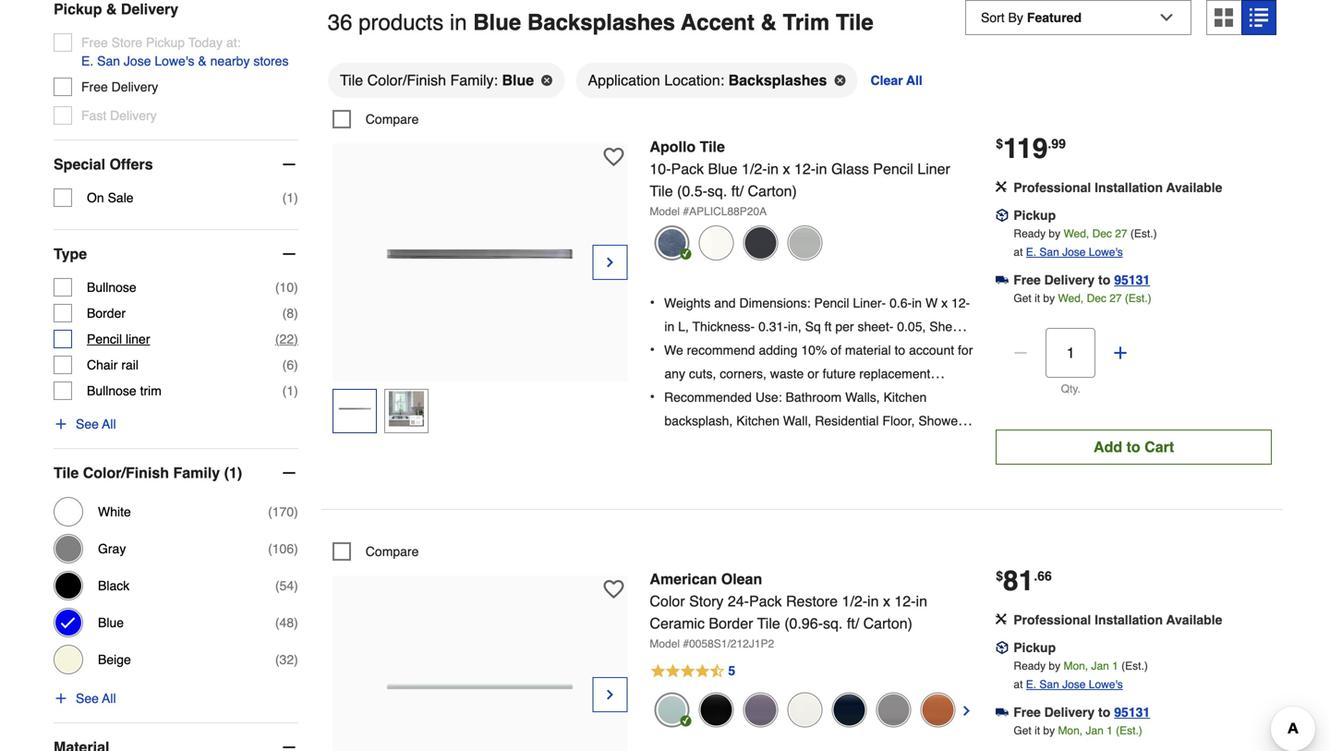 Task type: describe. For each thing, give the bounding box(es) containing it.
fast delivery
[[81, 108, 157, 123]]

family:
[[450, 71, 498, 89]]

beige
[[98, 652, 131, 667]]

account
[[909, 343, 955, 357]]

1/2- inside the american olean color story 24-pack restore 1/2-in x 12-in ceramic border tile (0.96-sq. ft/ carton) model # 0058s1/212j1p2
[[842, 593, 868, 610]]

1 vertical spatial sq
[[737, 343, 753, 357]]

10-
[[650, 160, 671, 177]]

2 box- from the left
[[790, 343, 815, 357]]

e. san jose lowe's button for 119
[[1026, 243, 1123, 261]]

1 down ( 6 )
[[287, 384, 294, 398]]

1 vertical spatial floor,
[[665, 437, 697, 452]]

material
[[845, 343, 891, 357]]

lowe's for 119
[[1089, 246, 1123, 259]]

36
[[328, 10, 352, 35]]

6
[[287, 358, 294, 372]]

1 horizontal spatial per
[[767, 343, 786, 357]]

model inside the american olean color story 24-pack restore 1/2-in x 12-in ceramic border tile (0.96-sq. ft/ carton) model # 0058s1/212j1p2
[[650, 637, 680, 650]]

in,
[[788, 319, 802, 334]]

professional for 119
[[1014, 180, 1091, 195]]

residential
[[815, 413, 879, 428]]

plus image for tile color/finish family
[[54, 691, 68, 706]]

grace image
[[743, 692, 778, 728]]

minus image for tile color/finish family
[[280, 464, 298, 482]]

add to cart
[[1094, 438, 1174, 455]]

95131 button for 119
[[1115, 271, 1150, 289]]

olean
[[721, 570, 762, 588]]

free up get it by wed, dec 27 (est.)
[[1014, 272, 1041, 287]]

lowe's inside e. san jose lowe's & nearby stores button
[[155, 54, 195, 68]]

and inside • weights and dimensions: pencil liner- 0.6-in w x 12- in l, thickness- 0.31-in, sq ft per sheet- 0.05, sheets per box- 10, sq ft per box- 0.5
[[714, 296, 736, 310]]

1 up 10 on the top of the page
[[287, 190, 294, 205]]

delivery up fast delivery
[[111, 80, 158, 94]]

it for 119
[[1035, 292, 1040, 305]]

thickness-
[[693, 319, 755, 334]]

use:
[[756, 390, 782, 405]]

storm gray image
[[876, 692, 911, 728]]

installation for 81
[[1095, 612, 1163, 627]]

by up stepper number input field with increment and decrement buttons number field
[[1044, 292, 1055, 305]]

ready for 81
[[1014, 660, 1046, 673]]

e. san jose lowe's & nearby stores button
[[81, 52, 289, 70]]

1 vertical spatial mon,
[[1058, 724, 1083, 737]]

blue inside list box
[[502, 71, 534, 89]]

) for bullnose trim
[[294, 384, 298, 398]]

products
[[359, 10, 444, 35]]

$ for 81
[[996, 569, 1003, 583]]

2 thumbnail image from the left
[[389, 391, 424, 427]]

free up fast
[[81, 80, 108, 94]]

rail
[[121, 358, 139, 372]]

get it by mon, jan 1 (est.)
[[1014, 724, 1143, 737]]

by inside ready by wed, dec 27 (est.) at e. san jose lowe's
[[1049, 227, 1061, 240]]

white image
[[699, 225, 734, 260]]

see for tile color/finish family
[[76, 691, 99, 706]]

.99
[[1048, 136, 1066, 151]]

ft/ inside apollo tile 10-pack blue 1/2-in x 12-in glass pencil liner tile (0.5-sq. ft/ carton) model # aplicl88p20a
[[731, 182, 744, 199]]

liner-
[[853, 296, 886, 310]]

carton) inside the american olean color story 24-pack restore 1/2-in x 12-in ceramic border tile (0.96-sq. ft/ carton) model # 0058s1/212j1p2
[[863, 615, 913, 632]]

pickup up e. san jose lowe's & nearby stores button
[[146, 35, 185, 50]]

recommend
[[687, 343, 755, 357]]

1 vertical spatial dec
[[1087, 292, 1107, 305]]

gray image
[[788, 225, 823, 260]]

navy image
[[832, 692, 867, 728]]

5013496645 element
[[332, 542, 419, 561]]

Stepper number input field with increment and decrement buttons number field
[[1046, 328, 1096, 378]]

( for white
[[268, 505, 272, 519]]

san for 81
[[1040, 678, 1060, 691]]

( 1 ) for sale
[[282, 190, 298, 205]]

( for on sale
[[282, 190, 287, 205]]

backsplash,
[[665, 413, 733, 428]]

1 thumbnail image from the left
[[337, 391, 372, 427]]

95131 for 81
[[1115, 705, 1150, 720]]

liner
[[918, 160, 951, 177]]

blue down black
[[98, 615, 124, 630]]

jose for 119
[[1063, 246, 1086, 259]]

27 inside ready by wed, dec 27 (est.) at e. san jose lowe's
[[1115, 227, 1128, 240]]

e. inside button
[[81, 54, 94, 68]]

needs
[[665, 390, 700, 405]]

tile color/finish family: blue
[[340, 71, 534, 89]]

pickup right pickup image
[[1014, 208, 1056, 223]]

( 1 ) for trim
[[282, 384, 298, 398]]

2 horizontal spatial per
[[836, 319, 854, 334]]

get it by wed, dec 27 (est.)
[[1014, 292, 1152, 305]]

gray
[[98, 542, 126, 556]]

or
[[808, 366, 819, 381]]

(1)
[[224, 464, 242, 481]]

1 vertical spatial kitchen
[[737, 413, 780, 428]]

see all for type
[[76, 417, 116, 432]]

close circle filled image
[[835, 75, 846, 86]]

chair rail
[[87, 358, 139, 372]]

pencil liner
[[87, 332, 150, 347]]

# inside the american olean color story 24-pack restore 1/2-in x 12-in ceramic border tile (0.96-sq. ft/ carton) model # 0058s1/212j1p2
[[683, 637, 689, 650]]

accent
[[681, 10, 755, 35]]

delivery down free delivery
[[110, 108, 157, 123]]

free delivery
[[81, 80, 158, 94]]

( 10 )
[[275, 280, 298, 295]]

(est.) inside ready by mon, jan 1 (est.) at e. san jose lowe's
[[1122, 660, 1148, 673]]

0 vertical spatial kitchen
[[884, 390, 927, 405]]

story
[[689, 593, 724, 610]]

heart outline image for 81
[[604, 579, 624, 600]]

for
[[958, 343, 973, 357]]

ceramic
[[650, 615, 705, 632]]

0 horizontal spatial &
[[106, 1, 117, 18]]

1 down ready by mon, jan 1 (est.) at e. san jose lowe's
[[1107, 724, 1113, 737]]

store
[[111, 35, 142, 50]]

san for 119
[[1040, 246, 1060, 259]]

cuts,
[[689, 366, 716, 381]]

( for bullnose
[[275, 280, 280, 295]]

pickup up free delivery
[[54, 1, 102, 18]]

see all button for type
[[54, 415, 116, 433]]

54
[[280, 578, 294, 593]]

sheet-
[[858, 319, 894, 334]]

36 products in blue backsplashes accent & trim tile
[[328, 10, 874, 35]]

0 horizontal spatial ft
[[757, 343, 764, 357]]

e. for 119
[[1026, 246, 1037, 259]]

2 vertical spatial minus image
[[280, 738, 298, 751]]

12- for 1/2-
[[895, 593, 916, 610]]

( 170 )
[[268, 505, 298, 519]]

) for beige
[[294, 652, 298, 667]]

wall
[[748, 437, 773, 452]]

lowe's for 81
[[1089, 678, 1123, 691]]

liner
[[126, 332, 150, 347]]

95131 button for 81
[[1115, 703, 1150, 721]]

81
[[1003, 565, 1034, 597]]

0 vertical spatial plus image
[[1112, 344, 1130, 362]]

2 horizontal spatial &
[[761, 10, 777, 35]]

qty.
[[1061, 382, 1081, 395]]

delivery up free store pickup today at:
[[121, 1, 178, 18]]

we
[[664, 343, 683, 357]]

blue image
[[655, 225, 690, 260]]

and inside • recommended use: bathroom walls, kitchen backsplash, kitchen wall, residential floor, shower floor, shower wall and more
[[776, 437, 798, 452]]

0.6-
[[890, 296, 912, 310]]

offers
[[109, 156, 153, 173]]

1 vertical spatial shower
[[701, 437, 744, 452]]

apollo
[[650, 138, 696, 155]]

0 horizontal spatial backsplashes
[[527, 10, 675, 35]]

grid view image
[[1215, 8, 1233, 27]]

free delivery to 95131 for 119
[[1014, 272, 1150, 287]]

( 32 )
[[275, 652, 298, 667]]

sq. inside apollo tile 10-pack blue 1/2-in x 12-in glass pencil liner tile (0.5-sq. ft/ carton) model # aplicl88p20a
[[708, 182, 727, 199]]

1 vertical spatial 27
[[1110, 292, 1122, 305]]

pickup & delivery
[[54, 1, 178, 18]]

0058s1/212j1p2
[[689, 637, 774, 650]]

see for type
[[76, 417, 99, 432]]

it for 81
[[1035, 724, 1040, 737]]

1 vertical spatial jan
[[1086, 724, 1104, 737]]

0 vertical spatial border
[[87, 306, 126, 321]]

future
[[823, 366, 856, 381]]

x for 1/2-
[[883, 593, 891, 610]]

special
[[54, 156, 105, 173]]

close circle filled image
[[542, 75, 553, 86]]

of
[[831, 343, 842, 357]]

plus image for type
[[54, 417, 68, 432]]

special offers button
[[54, 141, 298, 189]]

aplicl88p20a
[[689, 205, 767, 218]]

trim
[[140, 384, 162, 398]]

minus image for type
[[280, 245, 298, 263]]

.66
[[1034, 569, 1052, 583]]

add
[[1094, 438, 1123, 455]]

by inside ready by mon, jan 1 (est.) at e. san jose lowe's
[[1049, 660, 1061, 673]]

bullnose for bullnose
[[87, 280, 136, 295]]

( for chair rail
[[282, 358, 287, 372]]

24-
[[728, 593, 749, 610]]

type
[[54, 245, 87, 262]]

corners,
[[720, 366, 767, 381]]

( 6 )
[[282, 358, 298, 372]]

minus image inside special offers button
[[280, 155, 298, 174]]

95131 for 119
[[1115, 272, 1150, 287]]

american olean color story 24-pack restore 1/2-in x 12-in ceramic border tile (0.96-sq. ft/ carton) model # 0058s1/212j1p2
[[650, 570, 928, 650]]

pencil inside • weights and dimensions: pencil liner- 0.6-in w x 12- in l, thickness- 0.31-in, sq ft per sheet- 0.05, sheets per box- 10, sq ft per box- 0.5
[[814, 296, 850, 310]]

5 button
[[650, 660, 974, 683]]

12- inside apollo tile 10-pack blue 1/2-in x 12-in glass pencil liner tile (0.5-sq. ft/ carton) model # aplicl88p20a
[[794, 160, 816, 177]]

on sale
[[87, 190, 134, 205]]

blue up family:
[[473, 10, 521, 35]]

l,
[[678, 319, 689, 334]]

• weights and dimensions: pencil liner- 0.6-in w x 12- in l, thickness- 0.31-in, sq ft per sheet- 0.05, sheets per box- 10, sq ft per box- 0.5
[[650, 294, 970, 357]]

0.5
[[819, 343, 837, 357]]

today
[[188, 35, 223, 50]]

all for tile color/finish family
[[102, 691, 116, 706]]

1 horizontal spatial shower
[[919, 413, 963, 428]]

1 vertical spatial minus image
[[1012, 344, 1030, 362]]



Task type: locate. For each thing, give the bounding box(es) containing it.
lowe's up get it by mon, jan 1 (est.) at the bottom
[[1089, 678, 1123, 691]]

x for in
[[942, 296, 948, 310]]

jose up get it by mon, jan 1 (est.) at the bottom
[[1063, 678, 1086, 691]]

restore
[[786, 593, 838, 610]]

thumbnail image
[[337, 391, 372, 427], [389, 391, 424, 427]]

1 95131 from the top
[[1115, 272, 1150, 287]]

8 ) from the top
[[294, 542, 298, 556]]

list box
[[328, 62, 1277, 110]]

2 see all from the top
[[76, 691, 116, 706]]

1 model from the top
[[650, 205, 680, 218]]

$ inside the $ 119 .99
[[996, 136, 1003, 151]]

2 compare from the top
[[366, 544, 419, 559]]

e. inside ready by mon, jan 1 (est.) at e. san jose lowe's
[[1026, 678, 1037, 691]]

jan down ready by mon, jan 1 (est.) at e. san jose lowe's
[[1086, 724, 1104, 737]]

1 assembly image from the top
[[996, 181, 1007, 192]]

$ inside $ 81 .66
[[996, 569, 1003, 583]]

2 95131 button from the top
[[1115, 703, 1150, 721]]

1 horizontal spatial sq
[[805, 319, 821, 334]]

free left store
[[81, 35, 108, 50]]

170
[[272, 505, 294, 519]]

( 1 )
[[282, 190, 298, 205], [282, 384, 298, 398]]

) down 8
[[294, 332, 298, 347]]

10 ) from the top
[[294, 615, 298, 630]]

0 vertical spatial professional
[[1014, 180, 1091, 195]]

assembly image
[[996, 181, 1007, 192], [996, 613, 1007, 624]]

ft/ inside the american olean color story 24-pack restore 1/2-in x 12-in ceramic border tile (0.96-sq. ft/ carton) model # 0058s1/212j1p2
[[847, 615, 859, 632]]

it down ready by mon, jan 1 (est.) at e. san jose lowe's
[[1035, 724, 1040, 737]]

professional for 81
[[1014, 612, 1091, 627]]

1 heart outline image from the top
[[604, 147, 624, 167]]

see all for tile color/finish family
[[76, 691, 116, 706]]

available for 119
[[1167, 180, 1223, 195]]

tile inside list box
[[340, 71, 363, 89]]

1 see all button from the top
[[54, 415, 116, 433]]

2 available from the top
[[1167, 612, 1223, 627]]

0 vertical spatial lowe's
[[155, 54, 195, 68]]

0 vertical spatial bullnose
[[87, 280, 136, 295]]

) for pencil liner
[[294, 332, 298, 347]]

) for gray
[[294, 542, 298, 556]]

1 vertical spatial jose
[[1063, 246, 1086, 259]]

plus image
[[1112, 344, 1130, 362], [54, 417, 68, 432], [54, 691, 68, 706]]

kitchen down replacement
[[884, 390, 927, 405]]

shower down backsplash,
[[701, 437, 744, 452]]

border up 0058s1/212j1p2
[[709, 615, 753, 632]]

2 horizontal spatial 12-
[[952, 296, 970, 310]]

installation up ready by wed, dec 27 (est.) at e. san jose lowe's
[[1095, 180, 1163, 195]]

box-
[[687, 343, 712, 357], [790, 343, 815, 357]]

on
[[87, 190, 104, 205]]

12- inside • weights and dimensions: pencil liner- 0.6-in w x 12- in l, thickness- 0.31-in, sq ft per sheet- 0.05, sheets per box- 10, sq ft per box- 0.5
[[952, 296, 970, 310]]

27 up get it by wed, dec 27 (est.)
[[1115, 227, 1128, 240]]

e. san jose lowe's button for 81
[[1026, 675, 1123, 694]]

ready
[[1014, 227, 1046, 240], [1014, 660, 1046, 673]]

location:
[[665, 71, 725, 89]]

2 model from the top
[[650, 637, 680, 650]]

1 vertical spatial 12-
[[952, 296, 970, 310]]

1 vertical spatial #
[[683, 637, 689, 650]]

2 vertical spatial san
[[1040, 678, 1060, 691]]

0 vertical spatial color/finish
[[367, 71, 446, 89]]

e. inside ready by wed, dec 27 (est.) at e. san jose lowe's
[[1026, 246, 1037, 259]]

0 vertical spatial see all
[[76, 417, 116, 432]]

jose down store
[[124, 54, 151, 68]]

0 vertical spatial san
[[97, 54, 120, 68]]

professional installation available for 119
[[1014, 180, 1223, 195]]

by up get it by wed, dec 27 (est.)
[[1049, 227, 1061, 240]]

and up the thickness-
[[714, 296, 736, 310]]

& up store
[[106, 1, 117, 18]]

available for 81
[[1167, 612, 1223, 627]]

tile color/finish family (1)
[[54, 464, 242, 481]]

1 see from the top
[[76, 417, 99, 432]]

2 heart outline image from the top
[[604, 579, 624, 600]]

backsplashes
[[527, 10, 675, 35], [729, 71, 827, 89]]

chevron right image left blue 'image' at the top of page
[[603, 253, 618, 272]]

san inside button
[[97, 54, 120, 68]]

recommended
[[664, 390, 752, 405]]

3 ) from the top
[[294, 306, 298, 321]]

heart outline image
[[604, 147, 624, 167], [604, 579, 624, 600]]

get for 119
[[1014, 292, 1032, 305]]

0 horizontal spatial shower
[[701, 437, 744, 452]]

& inside button
[[198, 54, 207, 68]]

professional installation available for 81
[[1014, 612, 1223, 627]]

glass
[[831, 160, 869, 177]]

$
[[996, 136, 1003, 151], [996, 569, 1003, 583]]

1 vertical spatial see all
[[76, 691, 116, 706]]

matte black image
[[699, 692, 734, 728]]

free store pickup today at:
[[81, 35, 241, 50]]

0 vertical spatial mon,
[[1064, 660, 1089, 673]]

1 vertical spatial and
[[776, 437, 798, 452]]

jose inside ready by wed, dec 27 (est.) at e. san jose lowe's
[[1063, 246, 1086, 259]]

1 vertical spatial •
[[650, 341, 655, 358]]

blue inside apollo tile 10-pack blue 1/2-in x 12-in glass pencil liner tile (0.5-sq. ft/ carton) model # aplicl88p20a
[[708, 160, 738, 177]]

(0.5-
[[677, 182, 708, 199]]

truck filled image for 81
[[996, 706, 1009, 719]]

6 ) from the top
[[294, 384, 298, 398]]

blaze image
[[921, 692, 956, 728]]

jan inside ready by mon, jan 1 (est.) at e. san jose lowe's
[[1092, 660, 1109, 673]]

) down ( 48 )
[[294, 652, 298, 667]]

0 vertical spatial e.
[[81, 54, 94, 68]]

2 chevron right image from the top
[[603, 685, 618, 704]]

kitchen
[[884, 390, 927, 405], [737, 413, 780, 428]]

ready inside ready by wed, dec 27 (est.) at e. san jose lowe's
[[1014, 227, 1046, 240]]

matte designer white image
[[788, 692, 823, 728]]

by up get it by mon, jan 1 (est.) at the bottom
[[1049, 660, 1061, 673]]

per up the "of"
[[836, 319, 854, 334]]

white
[[98, 505, 131, 519]]

delivery up get it by wed, dec 27 (est.)
[[1045, 272, 1095, 287]]

1 professional installation available from the top
[[1014, 180, 1223, 195]]

0 vertical spatial pencil
[[873, 160, 914, 177]]

9 ) from the top
[[294, 578, 298, 593]]

( for gray
[[268, 542, 272, 556]]

0 horizontal spatial border
[[87, 306, 126, 321]]

mon,
[[1064, 660, 1089, 673], [1058, 724, 1083, 737]]

ready by mon, jan 1 (est.) at e. san jose lowe's
[[1014, 660, 1148, 691]]

1 horizontal spatial ft
[[825, 319, 832, 334]]

sq. inside the american olean color story 24-pack restore 1/2-in x 12-in ceramic border tile (0.96-sq. ft/ carton) model # 0058s1/212j1p2
[[823, 615, 843, 632]]

0 vertical spatial see all button
[[54, 415, 116, 433]]

jose inside ready by mon, jan 1 (est.) at e. san jose lowe's
[[1063, 678, 1086, 691]]

0 horizontal spatial and
[[714, 296, 736, 310]]

american
[[650, 570, 717, 588]]

0 horizontal spatial pencil
[[87, 332, 122, 347]]

1 ) from the top
[[294, 190, 298, 205]]

• inside • weights and dimensions: pencil liner- 0.6-in w x 12- in l, thickness- 0.31-in, sq ft per sheet- 0.05, sheets per box- 10, sq ft per box- 0.5
[[650, 294, 655, 311]]

(est.) inside ready by wed, dec 27 (est.) at e. san jose lowe's
[[1131, 227, 1157, 240]]

sale
[[108, 190, 134, 205]]

truck filled image down pickup image
[[996, 274, 1009, 286]]

2 horizontal spatial pencil
[[873, 160, 914, 177]]

pencil left liner
[[873, 160, 914, 177]]

1 vertical spatial x
[[942, 296, 948, 310]]

ft up 0.5
[[825, 319, 832, 334]]

( 22 )
[[275, 332, 298, 347]]

(est.) down ready by mon, jan 1 (est.) at e. san jose lowe's
[[1116, 724, 1143, 737]]

1 • from the top
[[650, 294, 655, 311]]

0 horizontal spatial carton)
[[748, 182, 797, 199]]

dark gray image
[[743, 225, 778, 260]]

( for bullnose trim
[[282, 384, 287, 398]]

1 see all from the top
[[76, 417, 116, 432]]

# down ceramic
[[683, 637, 689, 650]]

ready inside ready by mon, jan 1 (est.) at e. san jose lowe's
[[1014, 660, 1046, 673]]

1 vertical spatial see all button
[[54, 689, 116, 708]]

0 horizontal spatial 12-
[[794, 160, 816, 177]]

1 horizontal spatial carton)
[[863, 615, 913, 632]]

1 bullnose from the top
[[87, 280, 136, 295]]

jose for 81
[[1063, 678, 1086, 691]]

0 horizontal spatial floor,
[[665, 437, 697, 452]]

1 vertical spatial ft/
[[847, 615, 859, 632]]

0 vertical spatial •
[[650, 294, 655, 311]]

) up 54 on the left of page
[[294, 542, 298, 556]]

1 vertical spatial 1/2-
[[842, 593, 868, 610]]

stores
[[253, 54, 289, 68]]

2 professional installation available from the top
[[1014, 612, 1223, 627]]

12- inside the american olean color story 24-pack restore 1/2-in x 12-in ceramic border tile (0.96-sq. ft/ carton) model # 0058s1/212j1p2
[[895, 593, 916, 610]]

$ 119 .99
[[996, 132, 1066, 164]]

) for bullnose
[[294, 280, 298, 295]]

( 106 )
[[268, 542, 298, 556]]

1 truck filled image from the top
[[996, 274, 1009, 286]]

x right restore
[[883, 593, 891, 610]]

border inside the american olean color story 24-pack restore 1/2-in x 12-in ceramic border tile (0.96-sq. ft/ carton) model # 0058s1/212j1p2
[[709, 615, 753, 632]]

1 installation from the top
[[1095, 180, 1163, 195]]

see all button down beige
[[54, 689, 116, 708]]

) up 10 on the top of the page
[[294, 190, 298, 205]]

( 48 )
[[275, 615, 298, 630]]

7 ) from the top
[[294, 505, 298, 519]]

1 vertical spatial chevron right image
[[603, 685, 618, 704]]

& left trim
[[761, 10, 777, 35]]

professional down .66
[[1014, 612, 1091, 627]]

0 horizontal spatial ft/
[[731, 182, 744, 199]]

• for • we recommend adding 10% of material to account for any cuts, corners, waste or future replacement needs
[[650, 341, 655, 358]]

5013950149 element
[[332, 110, 419, 128]]

ft/
[[731, 182, 744, 199], [847, 615, 859, 632]]

assembly image for 119
[[996, 181, 1007, 192]]

0 vertical spatial jan
[[1092, 660, 1109, 673]]

2 bullnose from the top
[[87, 384, 136, 398]]

1 professional from the top
[[1014, 180, 1091, 195]]

at for 119
[[1014, 246, 1023, 259]]

san inside ready by wed, dec 27 (est.) at e. san jose lowe's
[[1040, 246, 1060, 259]]

1 vertical spatial gallery item 0 image
[[378, 585, 582, 751]]

pack inside the american olean color story 24-pack restore 1/2-in x 12-in ceramic border tile (0.96-sq. ft/ carton) model # 0058s1/212j1p2
[[749, 593, 782, 610]]

blue left close circle filled icon
[[502, 71, 534, 89]]

1 $ from the top
[[996, 136, 1003, 151]]

weights
[[664, 296, 711, 310]]

it
[[1035, 292, 1040, 305], [1035, 724, 1040, 737]]

1 vertical spatial get
[[1014, 724, 1032, 737]]

11 ) from the top
[[294, 652, 298, 667]]

application
[[588, 71, 660, 89]]

at for 81
[[1014, 678, 1023, 691]]

list box containing tile color/finish family:
[[328, 62, 1277, 110]]

see all down the 'bullnose trim'
[[76, 417, 116, 432]]

compare inside 5013496645 element
[[366, 544, 419, 559]]

e. san jose lowe's button up get it by wed, dec 27 (est.)
[[1026, 243, 1123, 261]]

1 horizontal spatial 1/2-
[[842, 593, 868, 610]]

95131
[[1115, 272, 1150, 287], [1115, 705, 1150, 720]]

lowe's up get it by wed, dec 27 (est.)
[[1089, 246, 1123, 259]]

sq. down restore
[[823, 615, 843, 632]]

( 1 ) up 10 on the top of the page
[[282, 190, 298, 205]]

)
[[294, 190, 298, 205], [294, 280, 298, 295], [294, 306, 298, 321], [294, 332, 298, 347], [294, 358, 298, 372], [294, 384, 298, 398], [294, 505, 298, 519], [294, 542, 298, 556], [294, 578, 298, 593], [294, 615, 298, 630], [294, 652, 298, 667]]

10
[[280, 280, 294, 295]]

1 e. san jose lowe's button from the top
[[1026, 243, 1123, 261]]

95131 up get it by mon, jan 1 (est.) at the bottom
[[1115, 705, 1150, 720]]

see all button
[[54, 415, 116, 433], [54, 689, 116, 708]]

all right "clear"
[[907, 73, 923, 88]]

truck filled image for 119
[[996, 274, 1009, 286]]

bullnose down chair rail at the left of page
[[87, 384, 136, 398]]

available
[[1167, 180, 1223, 195], [1167, 612, 1223, 627]]

2 # from the top
[[683, 637, 689, 650]]

(est.) up get it by wed, dec 27 (est.)
[[1131, 227, 1157, 240]]

5 ) from the top
[[294, 358, 298, 372]]

( for beige
[[275, 652, 280, 667]]

0 horizontal spatial pack
[[671, 160, 704, 177]]

0 vertical spatial compare
[[366, 112, 419, 126]]

( for blue
[[275, 615, 280, 630]]

ft down 0.31-
[[757, 343, 764, 357]]

pack down olean
[[749, 593, 782, 610]]

• for • weights and dimensions: pencil liner- 0.6-in w x 12- in l, thickness- 0.31-in, sq ft per sheet- 0.05, sheets per box- 10, sq ft per box- 0.5
[[650, 294, 655, 311]]

truck filled image
[[996, 274, 1009, 286], [996, 706, 1009, 719]]

at
[[1014, 246, 1023, 259], [1014, 678, 1023, 691]]

0 horizontal spatial sq.
[[708, 182, 727, 199]]

san
[[97, 54, 120, 68], [1040, 246, 1060, 259], [1040, 678, 1060, 691]]

x inside • weights and dimensions: pencil liner- 0.6-in w x 12- in l, thickness- 0.31-in, sq ft per sheet- 0.05, sheets per box- 10, sq ft per box- 0.5
[[942, 296, 948, 310]]

all
[[907, 73, 923, 88], [102, 417, 116, 432], [102, 691, 116, 706]]

chair
[[87, 358, 118, 372]]

wed, up get it by wed, dec 27 (est.)
[[1064, 227, 1090, 240]]

1 vertical spatial model
[[650, 637, 680, 650]]

22
[[280, 332, 294, 347]]

) for blue
[[294, 615, 298, 630]]

at inside ready by wed, dec 27 (est.) at e. san jose lowe's
[[1014, 246, 1023, 259]]

pencil inside apollo tile 10-pack blue 1/2-in x 12-in glass pencil liner tile (0.5-sq. ft/ carton) model # aplicl88p20a
[[873, 160, 914, 177]]

2 vertical spatial lowe's
[[1089, 678, 1123, 691]]

get down ready by wed, dec 27 (est.) at e. san jose lowe's
[[1014, 292, 1032, 305]]

0 vertical spatial sq
[[805, 319, 821, 334]]

1 vertical spatial e. san jose lowe's button
[[1026, 675, 1123, 694]]

0 vertical spatial free delivery to 95131
[[1014, 272, 1150, 287]]

lowe's inside ready by mon, jan 1 (est.) at e. san jose lowe's
[[1089, 678, 1123, 691]]

x inside the american olean color story 24-pack restore 1/2-in x 12-in ceramic border tile (0.96-sq. ft/ carton) model # 0058s1/212j1p2
[[883, 593, 891, 610]]

0 horizontal spatial kitchen
[[737, 413, 780, 428]]

pickup right pickup icon
[[1014, 640, 1056, 655]]

• for • recommended use: bathroom walls, kitchen backsplash, kitchen wall, residential floor, shower floor, shower wall and more
[[650, 388, 655, 405]]

professional installation available up ready by mon, jan 1 (est.) at e. san jose lowe's
[[1014, 612, 1223, 627]]

professional installation available up ready by wed, dec 27 (est.) at e. san jose lowe's
[[1014, 180, 1223, 195]]

1/2- inside apollo tile 10-pack blue 1/2-in x 12-in glass pencil liner tile (0.5-sq. ft/ carton) model # aplicl88p20a
[[742, 160, 767, 177]]

per down 0.31-
[[767, 343, 786, 357]]

4.5 stars image
[[650, 660, 737, 683]]

heart outline image left color
[[604, 579, 624, 600]]

e. up get it by mon, jan 1 (est.) at the bottom
[[1026, 678, 1037, 691]]

floor, down replacement
[[883, 413, 915, 428]]

1 vertical spatial available
[[1167, 612, 1223, 627]]

12- for in
[[952, 296, 970, 310]]

all for type
[[102, 417, 116, 432]]

trim
[[783, 10, 830, 35]]

1 vertical spatial $
[[996, 569, 1003, 583]]

all down the 'bullnose trim'
[[102, 417, 116, 432]]

compare for 119
[[366, 112, 419, 126]]

application location: backsplashes
[[588, 71, 827, 89]]

jose inside button
[[124, 54, 151, 68]]

1 horizontal spatial x
[[883, 593, 891, 610]]

) for white
[[294, 505, 298, 519]]

(
[[282, 190, 287, 205], [275, 280, 280, 295], [282, 306, 287, 321], [275, 332, 280, 347], [282, 358, 287, 372], [282, 384, 287, 398], [268, 505, 272, 519], [268, 542, 272, 556], [275, 578, 280, 593], [275, 615, 280, 630], [275, 652, 280, 667]]

2 professional from the top
[[1014, 612, 1091, 627]]

ready for 119
[[1014, 227, 1046, 240]]

minus image
[[280, 245, 298, 263], [280, 464, 298, 482]]

1 horizontal spatial pack
[[749, 593, 782, 610]]

compare inside 5013950149 element
[[366, 112, 419, 126]]

get down ready by mon, jan 1 (est.) at e. san jose lowe's
[[1014, 724, 1032, 737]]

2 installation from the top
[[1095, 612, 1163, 627]]

# inside apollo tile 10-pack blue 1/2-in x 12-in glass pencil liner tile (0.5-sq. ft/ carton) model # aplicl88p20a
[[683, 205, 689, 218]]

2 at from the top
[[1014, 678, 1023, 691]]

1 free delivery to 95131 from the top
[[1014, 272, 1150, 287]]

• inside '• we recommend adding 10% of material to account for any cuts, corners, waste or future replacement needs'
[[650, 341, 655, 358]]

( for pencil liner
[[275, 332, 280, 347]]

ready up get it by wed, dec 27 (est.)
[[1014, 227, 1046, 240]]

border
[[87, 306, 126, 321], [709, 615, 753, 632]]

blue
[[473, 10, 521, 35], [502, 71, 534, 89], [708, 160, 738, 177], [98, 615, 124, 630]]

0 vertical spatial pack
[[671, 160, 704, 177]]

0 vertical spatial minus image
[[280, 245, 298, 263]]

(est.)
[[1131, 227, 1157, 240], [1125, 292, 1152, 305], [1122, 660, 1148, 673], [1116, 724, 1143, 737]]

installation for 119
[[1095, 180, 1163, 195]]

) for black
[[294, 578, 298, 593]]

1 compare from the top
[[366, 112, 419, 126]]

pack inside apollo tile 10-pack blue 1/2-in x 12-in glass pencil liner tile (0.5-sq. ft/ carton) model # aplicl88p20a
[[671, 160, 704, 177]]

backsplashes left close circle filled image
[[729, 71, 827, 89]]

2 • from the top
[[650, 341, 655, 358]]

carton)
[[748, 182, 797, 199], [863, 615, 913, 632]]

sq
[[805, 319, 821, 334], [737, 343, 753, 357]]

blue up aplicl88p20a
[[708, 160, 738, 177]]

0 vertical spatial truck filled image
[[996, 274, 1009, 286]]

0 vertical spatial wed,
[[1064, 227, 1090, 240]]

installation up ready by mon, jan 1 (est.) at e. san jose lowe's
[[1095, 612, 1163, 627]]

dec down ready by wed, dec 27 (est.) at e. san jose lowe's
[[1087, 292, 1107, 305]]

) up 48
[[294, 578, 298, 593]]

1 available from the top
[[1167, 180, 1223, 195]]

1 chevron right image from the top
[[603, 253, 618, 272]]

2 $ from the top
[[996, 569, 1003, 583]]

get for 81
[[1014, 724, 1032, 737]]

0 vertical spatial it
[[1035, 292, 1040, 305]]

0 vertical spatial x
[[783, 160, 790, 177]]

to inside button
[[1127, 438, 1141, 455]]

1 horizontal spatial ft/
[[847, 615, 859, 632]]

2 get from the top
[[1014, 724, 1032, 737]]

lowe's inside ready by wed, dec 27 (est.) at e. san jose lowe's
[[1089, 246, 1123, 259]]

e. up free delivery
[[81, 54, 94, 68]]

minus image inside the type button
[[280, 245, 298, 263]]

tile
[[836, 10, 874, 35], [340, 71, 363, 89], [700, 138, 725, 155], [650, 182, 673, 199], [54, 464, 79, 481], [757, 615, 781, 632]]

adding
[[759, 343, 798, 357]]

kitchen up the wall in the right bottom of the page
[[737, 413, 780, 428]]

carton) right (0.96-
[[863, 615, 913, 632]]

0 vertical spatial ft/
[[731, 182, 744, 199]]

floor, down backsplash,
[[665, 437, 697, 452]]

add to cart button
[[996, 430, 1272, 465]]

1 horizontal spatial floor,
[[883, 413, 915, 428]]

pickup image
[[996, 209, 1009, 222]]

fast
[[81, 108, 106, 123]]

1 horizontal spatial 12-
[[895, 593, 916, 610]]

sheets
[[930, 319, 970, 334]]

all inside clear all button
[[907, 73, 923, 88]]

1 vertical spatial free delivery to 95131
[[1014, 705, 1150, 720]]

delivery up get it by mon, jan 1 (est.) at the bottom
[[1045, 705, 1095, 720]]

e. up get it by wed, dec 27 (est.)
[[1026, 246, 1037, 259]]

model inside apollo tile 10-pack blue 1/2-in x 12-in glass pencil liner tile (0.5-sq. ft/ carton) model # aplicl88p20a
[[650, 205, 680, 218]]

get
[[1014, 292, 1032, 305], [1014, 724, 1032, 737]]

1 vertical spatial san
[[1040, 246, 1060, 259]]

walls,
[[845, 390, 880, 405]]

0 vertical spatial e. san jose lowe's button
[[1026, 243, 1123, 261]]

2 see all button from the top
[[54, 689, 116, 708]]

• recommended use: bathroom walls, kitchen backsplash, kitchen wall, residential floor, shower floor, shower wall and more
[[650, 388, 963, 452]]

x left glass
[[783, 160, 790, 177]]

1 ( 1 ) from the top
[[282, 190, 298, 205]]

chevron right image left restore image
[[603, 685, 618, 704]]

2 truck filled image from the top
[[996, 706, 1009, 719]]

color/finish for family:
[[367, 71, 446, 89]]

mon, inside ready by mon, jan 1 (est.) at e. san jose lowe's
[[1064, 660, 1089, 673]]

bullnose up pencil liner
[[87, 280, 136, 295]]

10,
[[716, 343, 734, 357]]

0 vertical spatial sq.
[[708, 182, 727, 199]]

95131 up get it by wed, dec 27 (est.)
[[1115, 272, 1150, 287]]

0 horizontal spatial thumbnail image
[[337, 391, 372, 427]]

2 e. san jose lowe's button from the top
[[1026, 675, 1123, 694]]

color/finish for family
[[83, 464, 169, 481]]

and down wall,
[[776, 437, 798, 452]]

see all
[[76, 417, 116, 432], [76, 691, 116, 706]]

to inside '• we recommend adding 10% of material to account for any cuts, corners, waste or future replacement needs'
[[895, 343, 906, 357]]

professional installation available
[[1014, 180, 1223, 195], [1014, 612, 1223, 627]]

color/finish inside list box
[[367, 71, 446, 89]]

( for border
[[282, 306, 287, 321]]

to up replacement
[[895, 343, 906, 357]]

2 ( 1 ) from the top
[[282, 384, 298, 398]]

pack up '(0.5-' in the right of the page
[[671, 160, 704, 177]]

list view image
[[1250, 8, 1269, 27]]

5
[[728, 663, 736, 678]]

1 horizontal spatial box-
[[790, 343, 815, 357]]

1 horizontal spatial color/finish
[[367, 71, 446, 89]]

$ for 119
[[996, 136, 1003, 151]]

) for border
[[294, 306, 298, 321]]

san down store
[[97, 54, 120, 68]]

3 • from the top
[[650, 388, 655, 405]]

carton) inside apollo tile 10-pack blue 1/2-in x 12-in glass pencil liner tile (0.5-sq. ft/ carton) model # aplicl88p20a
[[748, 182, 797, 199]]

• inside • recommended use: bathroom walls, kitchen backsplash, kitchen wall, residential floor, shower floor, shower wall and more
[[650, 388, 655, 405]]

0 vertical spatial available
[[1167, 180, 1223, 195]]

to right add
[[1127, 438, 1141, 455]]

2 free delivery to 95131 from the top
[[1014, 705, 1150, 720]]

chevron right image for 2nd the gallery item 0 image from the top
[[603, 685, 618, 704]]

wed, inside ready by wed, dec 27 (est.) at e. san jose lowe's
[[1064, 227, 1090, 240]]

heart outline image left '10-'
[[604, 147, 624, 167]]

heart outline image for 119
[[604, 147, 624, 167]]

1 it from the top
[[1035, 292, 1040, 305]]

pickup image
[[996, 641, 1009, 654]]

( for black
[[275, 578, 280, 593]]

replacement
[[859, 366, 931, 381]]

0 horizontal spatial 1/2-
[[742, 160, 767, 177]]

compare for 81
[[366, 544, 419, 559]]

to up get it by mon, jan 1 (est.) at the bottom
[[1099, 705, 1111, 720]]

1 # from the top
[[683, 205, 689, 218]]

model up blue 'image' at the top of page
[[650, 205, 680, 218]]

at up get it by wed, dec 27 (est.)
[[1014, 246, 1023, 259]]

0 vertical spatial get
[[1014, 292, 1032, 305]]

assembly image for 81
[[996, 613, 1007, 624]]

chevron right image
[[603, 253, 618, 272], [603, 685, 618, 704]]

1 vertical spatial 95131
[[1115, 705, 1150, 720]]

0 horizontal spatial color/finish
[[83, 464, 169, 481]]

at inside ready by mon, jan 1 (est.) at e. san jose lowe's
[[1014, 678, 1023, 691]]

pack
[[671, 160, 704, 177], [749, 593, 782, 610]]

see all button for tile color/finish family
[[54, 689, 116, 708]]

0 vertical spatial jose
[[124, 54, 151, 68]]

1 vertical spatial truck filled image
[[996, 706, 1009, 719]]

1 box- from the left
[[687, 343, 712, 357]]

32
[[280, 652, 294, 667]]

chevron right image for 2nd the gallery item 0 image from the bottom
[[603, 253, 618, 272]]

• left needs
[[650, 388, 655, 405]]

( 8 )
[[282, 306, 298, 321]]

4 ) from the top
[[294, 332, 298, 347]]

pickup
[[54, 1, 102, 18], [146, 35, 185, 50], [1014, 208, 1056, 223], [1014, 640, 1056, 655]]

48
[[280, 615, 294, 630]]

1 vertical spatial ( 1 )
[[282, 384, 298, 398]]

1 vertical spatial it
[[1035, 724, 1040, 737]]

mon, down ready by mon, jan 1 (est.) at e. san jose lowe's
[[1058, 724, 1083, 737]]

1 vertical spatial wed,
[[1058, 292, 1084, 305]]

backsplashes inside list box
[[729, 71, 827, 89]]

95131 button
[[1115, 271, 1150, 289], [1115, 703, 1150, 721]]

1 vertical spatial professional
[[1014, 612, 1091, 627]]

see all down beige
[[76, 691, 116, 706]]

1 vertical spatial assembly image
[[996, 613, 1007, 624]]

all down beige
[[102, 691, 116, 706]]

see all button down the 'bullnose trim'
[[54, 415, 116, 433]]

actual price $81.66 element
[[996, 565, 1052, 597]]

2 assembly image from the top
[[996, 613, 1007, 624]]

0 horizontal spatial per
[[665, 343, 683, 357]]

( 1 ) down ( 6 )
[[282, 384, 298, 398]]

e. for 81
[[1026, 678, 1037, 691]]

8
[[287, 306, 294, 321]]

1 vertical spatial bullnose
[[87, 384, 136, 398]]

bullnose for bullnose trim
[[87, 384, 136, 398]]

color/finish up the white
[[83, 464, 169, 481]]

x inside apollo tile 10-pack blue 1/2-in x 12-in glass pencil liner tile (0.5-sq. ft/ carton) model # aplicl88p20a
[[783, 160, 790, 177]]

assembly image up pickup icon
[[996, 613, 1007, 624]]

tile inside the american olean color story 24-pack restore 1/2-in x 12-in ceramic border tile (0.96-sq. ft/ carton) model # 0058s1/212j1p2
[[757, 615, 781, 632]]

1 ready from the top
[[1014, 227, 1046, 240]]

2 gallery item 0 image from the top
[[378, 585, 582, 751]]

) for on sale
[[294, 190, 298, 205]]

(est.) down ready by wed, dec 27 (est.) at e. san jose lowe's
[[1125, 292, 1152, 305]]

per
[[836, 319, 854, 334], [665, 343, 683, 357], [767, 343, 786, 357]]

1 get from the top
[[1014, 292, 1032, 305]]

wall,
[[783, 413, 812, 428]]

at:
[[226, 35, 241, 50]]

see
[[76, 417, 99, 432], [76, 691, 99, 706]]

actual price $119.99 element
[[996, 132, 1066, 164]]

minus image
[[280, 155, 298, 174], [1012, 344, 1030, 362], [280, 738, 298, 751]]

cart
[[1145, 438, 1174, 455]]

27
[[1115, 227, 1128, 240], [1110, 292, 1122, 305]]

restore image
[[655, 692, 690, 728]]

1 95131 button from the top
[[1115, 271, 1150, 289]]

0 vertical spatial see
[[76, 417, 99, 432]]

2 vertical spatial 12-
[[895, 593, 916, 610]]

) for chair rail
[[294, 358, 298, 372]]

2 minus image from the top
[[280, 464, 298, 482]]

1 inside ready by mon, jan 1 (est.) at e. san jose lowe's
[[1113, 660, 1119, 673]]

$ left .66
[[996, 569, 1003, 583]]

1 at from the top
[[1014, 246, 1023, 259]]

106
[[272, 542, 294, 556]]

1 horizontal spatial pencil
[[814, 296, 850, 310]]

2 ) from the top
[[294, 280, 298, 295]]

0 vertical spatial ready
[[1014, 227, 1046, 240]]

(0.96-
[[785, 615, 823, 632]]

san inside ready by mon, jan 1 (est.) at e. san jose lowe's
[[1040, 678, 1060, 691]]

27 down ready by wed, dec 27 (est.) at e. san jose lowe's
[[1110, 292, 1122, 305]]

2 ready from the top
[[1014, 660, 1046, 673]]

to up get it by wed, dec 27 (est.)
[[1099, 272, 1111, 287]]

free delivery to 95131 for 81
[[1014, 705, 1150, 720]]

gallery item 0 image
[[378, 152, 582, 356], [378, 585, 582, 751]]

0 vertical spatial professional installation available
[[1014, 180, 1223, 195]]

2 see from the top
[[76, 691, 99, 706]]

dec up get it by wed, dec 27 (est.)
[[1093, 227, 1112, 240]]

0 vertical spatial installation
[[1095, 180, 1163, 195]]

$ left .99
[[996, 136, 1003, 151]]

1 gallery item 0 image from the top
[[378, 152, 582, 356]]

bullnose
[[87, 280, 136, 295], [87, 384, 136, 398]]

free up get it by mon, jan 1 (est.) at the bottom
[[1014, 705, 1041, 720]]

0 vertical spatial 1/2-
[[742, 160, 767, 177]]

1 minus image from the top
[[280, 245, 298, 263]]

2 vertical spatial plus image
[[54, 691, 68, 706]]

dec inside ready by wed, dec 27 (est.) at e. san jose lowe's
[[1093, 227, 1112, 240]]

dec
[[1093, 227, 1112, 240], [1087, 292, 1107, 305]]

2 95131 from the top
[[1115, 705, 1150, 720]]

2 it from the top
[[1035, 724, 1040, 737]]

by down ready by mon, jan 1 (est.) at e. san jose lowe's
[[1044, 724, 1055, 737]]

box- down in,
[[790, 343, 815, 357]]

any
[[665, 366, 686, 381]]



Task type: vqa. For each thing, say whether or not it's contained in the screenshot.
the "Our Responsibilities" link
no



